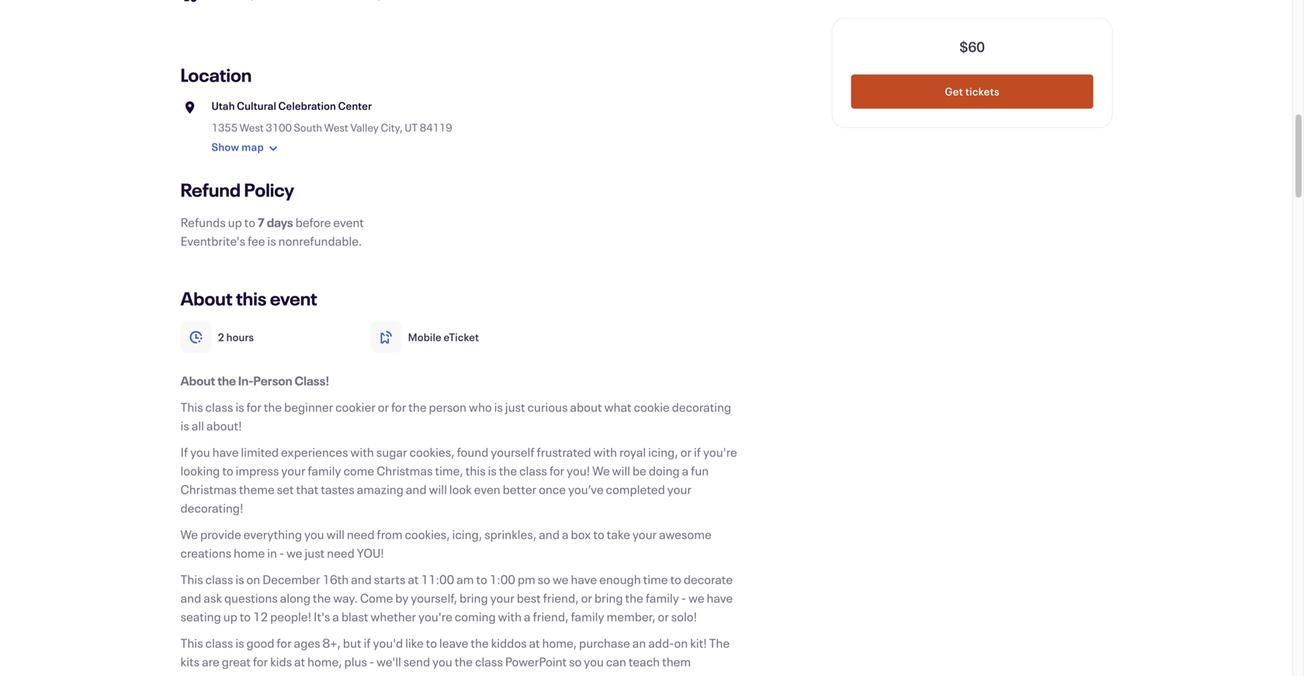 Task type: describe. For each thing, give the bounding box(es) containing it.
to right am
[[476, 571, 487, 588]]

show map button
[[212, 135, 282, 160]]

fee
[[248, 232, 265, 249]]

or left solo!
[[658, 608, 669, 625]]

like
[[405, 635, 424, 651]]

this for this class is on december 16th and starts at 11:00 am to 1:00 pm so we have enough time to decorate and ask questions along the way. come by yourself, bring  your best friend, or bring the family - we have seating up to 12 people! it's a blast whether you're coming with a friend, family member, or solo!
[[180, 571, 203, 588]]

class for this class is good for ages 8+, but if you'd like to leave the kiddos at home, purchase an add-on kit! the kits are great for kids at home, plus - we'll send you the class powerpoint so you can teach them yourself!
[[205, 635, 233, 651]]

best
[[517, 590, 541, 606]]

you inside we provide everything you will need from cookies, icing, sprinkles, and a box to take your awesome creations home in - we just need you!
[[304, 526, 324, 543]]

teach
[[629, 653, 660, 670]]

center
[[338, 99, 372, 113]]

the right leave
[[471, 635, 489, 651]]

2 vertical spatial have
[[707, 590, 733, 606]]

cultural
[[237, 99, 276, 113]]

is left all
[[180, 417, 189, 434]]

to left 12
[[240, 608, 251, 625]]

it's
[[314, 608, 330, 625]]

if
[[180, 444, 188, 460]]

- inside this class is on december 16th and starts at 11:00 am to 1:00 pm so we have enough time to decorate and ask questions along the way. come by yourself, bring  your best friend, or bring the family - we have seating up to 12 people! it's a blast whether you're coming with a friend, family member, or solo!
[[681, 590, 686, 606]]

map
[[242, 140, 264, 154]]

2 vertical spatial family
[[571, 608, 604, 625]]

ut
[[405, 120, 418, 135]]

celebration
[[278, 99, 336, 113]]

2 vertical spatial at
[[294, 653, 305, 670]]

and up seating
[[180, 590, 201, 606]]

up inside refunds up to 7 days before event eventbrite's fee is nonrefundable.
[[228, 214, 242, 231]]

0 horizontal spatial with
[[350, 444, 374, 460]]

person
[[253, 372, 292, 389]]

2 hours
[[218, 330, 254, 344]]

enough
[[599, 571, 641, 588]]

eventbrite's
[[180, 232, 245, 249]]

up inside this class is on december 16th and starts at 11:00 am to 1:00 pm so we have enough time to decorate and ask questions along the way. come by yourself, bring  your best friend, or bring the family - we have seating up to 12 people! it's a blast whether you're coming with a friend, family member, or solo!
[[223, 608, 237, 625]]

a down best at the bottom left of the page
[[524, 608, 531, 625]]

event inside refunds up to 7 days before event eventbrite's fee is nonrefundable.
[[333, 214, 364, 231]]

eticket
[[444, 330, 479, 344]]

you'd
[[373, 635, 403, 651]]

take
[[607, 526, 630, 543]]

show
[[212, 140, 239, 154]]

7
[[258, 214, 265, 231]]

refunds
[[180, 214, 226, 231]]

this class is for the beginner cookier or for the person who is just curious about what cookie decorating is all about!
[[180, 399, 731, 434]]

everything
[[243, 526, 302, 543]]

for down good
[[253, 653, 268, 670]]

december
[[263, 571, 320, 588]]

on inside this class is good for ages 8+, but if you'd like to leave the kiddos at home, purchase an add-on kit! the kits are great for kids at home, plus - we'll send you the class powerpoint so you can teach them yourself!
[[674, 635, 688, 651]]

you down the purchase
[[584, 653, 604, 670]]

decorating!
[[180, 500, 243, 516]]

to inside refunds up to 7 days before event eventbrite's fee is nonrefundable.
[[244, 214, 255, 231]]

look
[[449, 481, 472, 498]]

member,
[[607, 608, 656, 625]]

is inside this class is good for ages 8+, but if you'd like to leave the kiddos at home, purchase an add-on kit! the kits are great for kids at home, plus - we'll send you the class powerpoint so you can teach them yourself!
[[235, 635, 244, 651]]

time,
[[435, 462, 463, 479]]

the left person
[[408, 399, 427, 415]]

completed
[[606, 481, 665, 498]]

- inside this class is good for ages 8+, but if you'd like to leave the kiddos at home, purchase an add-on kit! the kits are great for kids at home, plus - we'll send you the class powerpoint so you can teach them yourself!
[[369, 653, 374, 670]]

yourself
[[491, 444, 535, 460]]

- inside we provide everything you will need from cookies, icing, sprinkles, and a box to take your awesome creations home in - we just need you!
[[279, 545, 284, 561]]

location
[[180, 62, 252, 87]]

is right who at left
[[494, 399, 503, 415]]

city,
[[381, 120, 403, 135]]

0 vertical spatial need
[[347, 526, 375, 543]]

to right time
[[670, 571, 681, 588]]

if inside if you have limited experiences with sugar cookies, found yourself frustrated with royal icing, or if you're looking to impress your family come christmas time, this is the class for you! we will be doing a fun christmas theme set that tastes amazing and will look even better once you've completed your decorating!
[[694, 444, 701, 460]]

we inside if you have limited experiences with sugar cookies, found yourself frustrated with royal icing, or if you're looking to impress your family come christmas time, this is the class for you! we will be doing a fun christmas theme set that tastes amazing and will look even better once you've completed your decorating!
[[592, 462, 610, 479]]

icing, inside if you have limited experiences with sugar cookies, found yourself frustrated with royal icing, or if you're looking to impress your family come christmas time, this is the class for you! we will be doing a fun christmas theme set that tastes amazing and will look even better once you've completed your decorating!
[[648, 444, 678, 460]]

seating
[[180, 608, 221, 625]]

or inside if you have limited experiences with sugar cookies, found yourself frustrated with royal icing, or if you're looking to impress your family come christmas time, this is the class for you! we will be doing a fun christmas theme set that tastes amazing and will look even better once you've completed your decorating!
[[680, 444, 692, 460]]

we'll
[[376, 653, 401, 670]]

south
[[294, 120, 322, 135]]

come
[[343, 462, 374, 479]]

beginner
[[284, 399, 333, 415]]

all
[[192, 417, 204, 434]]

0 vertical spatial friend,
[[543, 590, 579, 606]]

so inside this class is on december 16th and starts at 11:00 am to 1:00 pm so we have enough time to decorate and ask questions along the way. come by yourself, bring  your best friend, or bring the family - we have seating up to 12 people! it's a blast whether you're coming with a friend, family member, or solo!
[[538, 571, 550, 588]]

if inside this class is good for ages 8+, but if you'd like to leave the kiddos at home, purchase an add-on kit! the kits are great for kids at home, plus - we'll send you the class powerpoint so you can teach them yourself!
[[364, 635, 371, 651]]

is inside if you have limited experiences with sugar cookies, found yourself frustrated with royal icing, or if you're looking to impress your family come christmas time, this is the class for you! we will be doing a fun christmas theme set that tastes amazing and will look even better once you've completed your decorating!
[[488, 462, 497, 479]]

0 vertical spatial christmas
[[377, 462, 433, 479]]

ages
[[294, 635, 320, 651]]

tastes
[[321, 481, 355, 498]]

the down person
[[264, 399, 282, 415]]

by
[[395, 590, 409, 606]]

11:00
[[421, 571, 454, 588]]

kit!
[[690, 635, 707, 651]]

better
[[503, 481, 537, 498]]

plus
[[344, 653, 367, 670]]

this for this class is good for ages 8+, but if you'd like to leave the kiddos at home, purchase an add-on kit! the kits are great for kids at home, plus - we'll send you the class powerpoint so you can teach them yourself!
[[180, 635, 203, 651]]

at inside this class is on december 16th and starts at 11:00 am to 1:00 pm so we have enough time to decorate and ask questions along the way. come by yourself, bring  your best friend, or bring the family - we have seating up to 12 people! it's a blast whether you're coming with a friend, family member, or solo!
[[408, 571, 419, 588]]

your down "doing"
[[667, 481, 692, 498]]

royal
[[619, 444, 646, 460]]

a inside if you have limited experiences with sugar cookies, found yourself frustrated with royal icing, or if you're looking to impress your family come christmas time, this is the class for you! we will be doing a fun christmas theme set that tastes amazing and will look even better once you've completed your decorating!
[[682, 462, 689, 479]]

show map
[[212, 140, 264, 154]]

your inside we provide everything you will need from cookies, icing, sprinkles, and a box to take your awesome creations home in - we just need you!
[[633, 526, 657, 543]]

fun
[[691, 462, 709, 479]]

in
[[267, 545, 277, 561]]

and inside we provide everything you will need from cookies, icing, sprinkles, and a box to take your awesome creations home in - we just need you!
[[539, 526, 560, 543]]

leave
[[439, 635, 468, 651]]

1 vertical spatial friend,
[[533, 608, 569, 625]]

coming
[[455, 608, 496, 625]]

doing
[[649, 462, 680, 479]]

this class is on december 16th and starts at 11:00 am to 1:00 pm so we have enough time to decorate and ask questions along the way. come by yourself, bring  your best friend, or bring the family - we have seating up to 12 people! it's a blast whether you're coming with a friend, family member, or solo!
[[180, 571, 733, 625]]

home
[[234, 545, 265, 561]]

questions
[[224, 590, 278, 606]]

is up about!
[[235, 399, 244, 415]]

sprinkles,
[[484, 526, 537, 543]]

the inside if you have limited experiences with sugar cookies, found yourself frustrated with royal icing, or if you're looking to impress your family come christmas time, this is the class for you! we will be doing a fun christmas theme set that tastes amazing and will look even better once you've completed your decorating!
[[499, 462, 517, 479]]

2 horizontal spatial at
[[529, 635, 540, 651]]

mobile eticket
[[408, 330, 479, 344]]

if you have limited experiences with sugar cookies, found yourself frustrated with royal icing, or if you're looking to impress your family come christmas time, this is the class for you! we will be doing a fun christmas theme set that tastes amazing and will look even better once you've completed your decorating!
[[180, 444, 737, 516]]

them
[[662, 653, 691, 670]]

0 horizontal spatial christmas
[[180, 481, 237, 498]]

along
[[280, 590, 311, 606]]

get tickets button
[[851, 75, 1093, 109]]

whether
[[371, 608, 416, 625]]

refund
[[180, 177, 241, 202]]

about for about this event
[[180, 286, 233, 311]]

we inside we provide everything you will need from cookies, icing, sprinkles, and a box to take your awesome creations home in - we just need you!
[[180, 526, 198, 543]]

in-
[[238, 372, 253, 389]]

an
[[632, 635, 646, 651]]

for right the 'cookier'
[[391, 399, 406, 415]]

tickets
[[965, 84, 1000, 99]]

1 vertical spatial family
[[646, 590, 679, 606]]

once
[[539, 481, 566, 498]]

1 west from the left
[[240, 120, 264, 135]]

valley
[[350, 120, 379, 135]]

good
[[246, 635, 274, 651]]

that
[[296, 481, 318, 498]]

you're inside if you have limited experiences with sugar cookies, found yourself frustrated with royal icing, or if you're looking to impress your family come christmas time, this is the class for you! we will be doing a fun christmas theme set that tastes amazing and will look even better once you've completed your decorating!
[[703, 444, 737, 460]]

have inside if you have limited experiences with sugar cookies, found yourself frustrated with royal icing, or if you're looking to impress your family come christmas time, this is the class for you! we will be doing a fun christmas theme set that tastes amazing and will look even better once you've completed your decorating!
[[212, 444, 239, 460]]

experiences
[[281, 444, 348, 460]]

set
[[277, 481, 294, 498]]

0 vertical spatial home,
[[542, 635, 577, 651]]

kits
[[180, 653, 200, 670]]

before
[[295, 214, 331, 231]]

but
[[343, 635, 361, 651]]

or inside the this class is for the beginner cookier or for the person who is just curious about what cookie decorating is all about!
[[378, 399, 389, 415]]

looking
[[180, 462, 220, 479]]

are
[[202, 653, 219, 670]]

just inside the this class is for the beginner cookier or for the person who is just curious about what cookie decorating is all about!
[[505, 399, 525, 415]]

hours
[[226, 330, 254, 344]]

2 west from the left
[[324, 120, 348, 135]]

or up the purchase
[[581, 590, 592, 606]]



Task type: vqa. For each thing, say whether or not it's contained in the screenshot.
follow
no



Task type: locate. For each thing, give the bounding box(es) containing it.
refund policy
[[180, 177, 294, 202]]

time
[[643, 571, 668, 588]]

about this event
[[180, 286, 317, 311]]

icing, inside we provide everything you will need from cookies, icing, sprinkles, and a box to take your awesome creations home in - we just need you!
[[452, 526, 482, 543]]

so down the purchase
[[569, 653, 582, 670]]

come
[[360, 590, 393, 606]]

on up questions
[[246, 571, 260, 588]]

decorating
[[672, 399, 731, 415]]

you're inside this class is on december 16th and starts at 11:00 am to 1:00 pm so we have enough time to decorate and ask questions along the way. come by yourself, bring  your best friend, or bring the family - we have seating up to 12 people! it's a blast whether you're coming with a friend, family member, or solo!
[[418, 608, 452, 625]]

a
[[682, 462, 689, 479], [562, 526, 569, 543], [332, 608, 339, 625], [524, 608, 531, 625]]

to inside we provide everything you will need from cookies, icing, sprinkles, and a box to take your awesome creations home in - we just need you!
[[593, 526, 604, 543]]

0 vertical spatial just
[[505, 399, 525, 415]]

- right plus at the bottom of page
[[369, 653, 374, 670]]

just
[[505, 399, 525, 415], [305, 545, 325, 561]]

this inside this class is good for ages 8+, but if you'd like to leave the kiddos at home, purchase an add-on kit! the kits are great for kids at home, plus - we'll send you the class powerpoint so you can teach them yourself!
[[180, 635, 203, 651]]

provide
[[200, 526, 241, 543]]

2 horizontal spatial we
[[688, 590, 704, 606]]

with up kiddos
[[498, 608, 522, 625]]

friend, right best at the bottom left of the page
[[543, 590, 579, 606]]

we
[[592, 462, 610, 479], [180, 526, 198, 543]]

with up the "come"
[[350, 444, 374, 460]]

can
[[606, 653, 626, 670]]

the up member,
[[625, 590, 643, 606]]

on
[[246, 571, 260, 588], [674, 635, 688, 651]]

you're up 'fun'
[[703, 444, 737, 460]]

be
[[633, 462, 646, 479]]

1 vertical spatial so
[[569, 653, 582, 670]]

your right take
[[633, 526, 657, 543]]

class up are
[[205, 635, 233, 651]]

just left curious
[[505, 399, 525, 415]]

this down creations
[[180, 571, 203, 588]]

up left 7
[[228, 214, 242, 231]]

box
[[571, 526, 591, 543]]

kids
[[270, 653, 292, 670]]

will inside we provide everything you will need from cookies, icing, sprinkles, and a box to take your awesome creations home in - we just need you!
[[326, 526, 345, 543]]

2 horizontal spatial -
[[681, 590, 686, 606]]

1 bring from the left
[[460, 590, 488, 606]]

a right it's
[[332, 608, 339, 625]]

2 about from the top
[[180, 372, 215, 389]]

1 vertical spatial will
[[429, 481, 447, 498]]

home, up powerpoint
[[542, 635, 577, 651]]

0 vertical spatial this
[[180, 399, 203, 415]]

on left kit!
[[674, 635, 688, 651]]

icing, left sprinkles,
[[452, 526, 482, 543]]

1 vertical spatial just
[[305, 545, 325, 561]]

1 vertical spatial icing,
[[452, 526, 482, 543]]

need up the you!
[[347, 526, 375, 543]]

- up solo!
[[681, 590, 686, 606]]

1 vertical spatial cookies,
[[405, 526, 450, 543]]

the down leave
[[455, 653, 473, 670]]

0 horizontal spatial west
[[240, 120, 264, 135]]

or right the 'cookier'
[[378, 399, 389, 415]]

0 vertical spatial at
[[408, 571, 419, 588]]

and inside if you have limited experiences with sugar cookies, found yourself frustrated with royal icing, or if you're looking to impress your family come christmas time, this is the class for you! we will be doing a fun christmas theme set that tastes amazing and will look even better once you've completed your decorating!
[[406, 481, 427, 498]]

if right but
[[364, 635, 371, 651]]

we inside we provide everything you will need from cookies, icing, sprinkles, and a box to take your awesome creations home in - we just need you!
[[286, 545, 302, 561]]

1 horizontal spatial just
[[505, 399, 525, 415]]

is inside refunds up to 7 days before event eventbrite's fee is nonrefundable.
[[267, 232, 276, 249]]

0 vertical spatial will
[[612, 462, 630, 479]]

way.
[[333, 590, 358, 606]]

1 horizontal spatial this
[[466, 462, 486, 479]]

west left valley
[[324, 120, 348, 135]]

about
[[570, 399, 602, 415]]

utah cultural celebration center 1355 west 3100 south west valley city, ut 84119
[[212, 99, 452, 135]]

you down leave
[[432, 653, 452, 670]]

class inside the this class is for the beginner cookier or for the person who is just curious about what cookie decorating is all about!
[[205, 399, 233, 415]]

cookies,
[[409, 444, 455, 460], [405, 526, 450, 543]]

1 horizontal spatial we
[[553, 571, 569, 588]]

you
[[190, 444, 210, 460], [304, 526, 324, 543], [432, 653, 452, 670], [584, 653, 604, 670]]

1 vertical spatial home,
[[307, 653, 342, 670]]

powerpoint
[[505, 653, 567, 670]]

with left royal at the left bottom
[[593, 444, 617, 460]]

0 vertical spatial family
[[308, 462, 341, 479]]

0 horizontal spatial have
[[212, 444, 239, 460]]

2
[[218, 330, 224, 344]]

this for this class is for the beginner cookier or for the person who is just curious about what cookie decorating is all about!
[[180, 399, 203, 415]]

is
[[267, 232, 276, 249], [235, 399, 244, 415], [494, 399, 503, 415], [180, 417, 189, 434], [488, 462, 497, 479], [235, 571, 244, 588], [235, 635, 244, 651]]

0 vertical spatial up
[[228, 214, 242, 231]]

0 horizontal spatial just
[[305, 545, 325, 561]]

to
[[244, 214, 255, 231], [222, 462, 233, 479], [593, 526, 604, 543], [476, 571, 487, 588], [670, 571, 681, 588], [240, 608, 251, 625], [426, 635, 437, 651]]

class
[[205, 399, 233, 415], [519, 462, 547, 479], [205, 571, 233, 588], [205, 635, 233, 651], [475, 653, 503, 670]]

0 horizontal spatial you're
[[418, 608, 452, 625]]

on inside this class is on december 16th and starts at 11:00 am to 1:00 pm so we have enough time to decorate and ask questions along the way. come by yourself, bring  your best friend, or bring the family - we have seating up to 12 people! it's a blast whether you're coming with a friend, family member, or solo!
[[246, 571, 260, 588]]

1 vertical spatial about
[[180, 372, 215, 389]]

your inside this class is on december 16th and starts at 11:00 am to 1:00 pm so we have enough time to decorate and ask questions along the way. come by yourself, bring  your best friend, or bring the family - we have seating up to 12 people! it's a blast whether you're coming with a friend, family member, or solo!
[[490, 590, 515, 606]]

1 vertical spatial if
[[364, 635, 371, 651]]

will
[[612, 462, 630, 479], [429, 481, 447, 498], [326, 526, 345, 543]]

1 vertical spatial need
[[327, 545, 355, 561]]

and left box
[[539, 526, 560, 543]]

1 this from the top
[[180, 399, 203, 415]]

family up the purchase
[[571, 608, 604, 625]]

is up great
[[235, 635, 244, 651]]

0 horizontal spatial we
[[286, 545, 302, 561]]

so inside this class is good for ages 8+, but if you'd like to leave the kiddos at home, purchase an add-on kit! the kits are great for kids at home, plus - we'll send you the class powerpoint so you can teach them yourself!
[[569, 653, 582, 670]]

for up once
[[549, 462, 564, 479]]

at right kids
[[294, 653, 305, 670]]

2 this from the top
[[180, 571, 203, 588]]

0 vertical spatial about
[[180, 286, 233, 311]]

up
[[228, 214, 242, 231], [223, 608, 237, 625]]

class inside if you have limited experiences with sugar cookies, found yourself frustrated with royal icing, or if you're looking to impress your family come christmas time, this is the class for you! we will be doing a fun christmas theme set that tastes amazing and will look even better once you've completed your decorating!
[[519, 462, 547, 479]]

pm
[[518, 571, 535, 588]]

you're down yourself,
[[418, 608, 452, 625]]

0 vertical spatial we
[[286, 545, 302, 561]]

1 vertical spatial up
[[223, 608, 237, 625]]

class for this class is for the beginner cookier or for the person who is just curious about what cookie decorating is all about!
[[205, 399, 233, 415]]

1 horizontal spatial family
[[571, 608, 604, 625]]

to right looking
[[222, 462, 233, 479]]

christmas up the decorating!
[[180, 481, 237, 498]]

and right amazing
[[406, 481, 427, 498]]

this inside this class is on december 16th and starts at 11:00 am to 1:00 pm so we have enough time to decorate and ask questions along the way. come by yourself, bring  your best friend, or bring the family - we have seating up to 12 people! it's a blast whether you're coming with a friend, family member, or solo!
[[180, 571, 203, 588]]

for down about the in-person class!
[[246, 399, 261, 415]]

2 vertical spatial this
[[180, 635, 203, 651]]

0 vertical spatial icing,
[[648, 444, 678, 460]]

1 horizontal spatial so
[[569, 653, 582, 670]]

1 about from the top
[[180, 286, 233, 311]]

bring down enough
[[595, 590, 623, 606]]

your up set
[[281, 462, 305, 479]]

class up better
[[519, 462, 547, 479]]

we down decorate
[[688, 590, 704, 606]]

for inside if you have limited experiences with sugar cookies, found yourself frustrated with royal icing, or if you're looking to impress your family come christmas time, this is the class for you! we will be doing a fun christmas theme set that tastes amazing and will look even better once you've completed your decorating!
[[549, 462, 564, 479]]

0 horizontal spatial event
[[270, 286, 317, 311]]

cookie
[[634, 399, 670, 415]]

the left in-
[[217, 372, 236, 389]]

to inside if you have limited experiences with sugar cookies, found yourself frustrated with royal icing, or if you're looking to impress your family come christmas time, this is the class for you! we will be doing a fun christmas theme set that tastes amazing and will look even better once you've completed your decorating!
[[222, 462, 233, 479]]

this down the found
[[466, 462, 486, 479]]

yourself,
[[411, 590, 457, 606]]

1 horizontal spatial have
[[571, 571, 597, 588]]

get
[[945, 84, 963, 99]]

solo!
[[671, 608, 697, 625]]

cookies, right from
[[405, 526, 450, 543]]

cookies, up time,
[[409, 444, 455, 460]]

is up questions
[[235, 571, 244, 588]]

great
[[222, 653, 251, 670]]

is inside this class is on december 16th and starts at 11:00 am to 1:00 pm so we have enough time to decorate and ask questions along the way. come by yourself, bring  your best friend, or bring the family - we have seating up to 12 people! it's a blast whether you're coming with a friend, family member, or solo!
[[235, 571, 244, 588]]

this up 'kits'
[[180, 635, 203, 651]]

1 vertical spatial you're
[[418, 608, 452, 625]]

just inside we provide everything you will need from cookies, icing, sprinkles, and a box to take your awesome creations home in - we just need you!
[[305, 545, 325, 561]]

2 vertical spatial -
[[369, 653, 374, 670]]

about!
[[206, 417, 242, 434]]

event up nonrefundable.
[[333, 214, 364, 231]]

1 horizontal spatial with
[[498, 608, 522, 625]]

icing, up "doing"
[[648, 444, 678, 460]]

1 horizontal spatial will
[[429, 481, 447, 498]]

awesome
[[659, 526, 712, 543]]

0 vertical spatial if
[[694, 444, 701, 460]]

we right the you!
[[592, 462, 610, 479]]

1 horizontal spatial you're
[[703, 444, 737, 460]]

need
[[347, 526, 375, 543], [327, 545, 355, 561]]

family down experiences
[[308, 462, 341, 479]]

you're
[[703, 444, 737, 460], [418, 608, 452, 625]]

will left be at the left bottom of page
[[612, 462, 630, 479]]

0 vertical spatial -
[[279, 545, 284, 561]]

- right in on the left
[[279, 545, 284, 561]]

to right like
[[426, 635, 437, 651]]

have left enough
[[571, 571, 597, 588]]

2 vertical spatial we
[[688, 590, 704, 606]]

0 vertical spatial we
[[592, 462, 610, 479]]

0 horizontal spatial icing,
[[452, 526, 482, 543]]

west up map
[[240, 120, 264, 135]]

we right in on the left
[[286, 545, 302, 561]]

is up the even
[[488, 462, 497, 479]]

blast
[[341, 608, 368, 625]]

0 vertical spatial event
[[333, 214, 364, 231]]

1355
[[212, 120, 238, 135]]

add-
[[648, 635, 674, 651]]

class inside this class is on december 16th and starts at 11:00 am to 1:00 pm so we have enough time to decorate and ask questions along the way. come by yourself, bring  your best friend, or bring the family - we have seating up to 12 people! it's a blast whether you're coming with a friend, family member, or solo!
[[205, 571, 233, 588]]

1 horizontal spatial home,
[[542, 635, 577, 651]]

8+,
[[323, 635, 341, 651]]

just up the 16th
[[305, 545, 325, 561]]

0 vertical spatial cookies,
[[409, 444, 455, 460]]

the
[[709, 635, 730, 651]]

3 this from the top
[[180, 635, 203, 651]]

0 horizontal spatial -
[[279, 545, 284, 561]]

1 vertical spatial -
[[681, 590, 686, 606]]

policy
[[244, 177, 294, 202]]

class!
[[295, 372, 329, 389]]

a inside we provide everything you will need from cookies, icing, sprinkles, and a box to take your awesome creations home in - we just need you!
[[562, 526, 569, 543]]

0 horizontal spatial family
[[308, 462, 341, 479]]

-
[[279, 545, 284, 561], [681, 590, 686, 606], [369, 653, 374, 670]]

1 vertical spatial this
[[180, 571, 203, 588]]

will up the 16th
[[326, 526, 345, 543]]

utah
[[212, 99, 235, 113]]

ask
[[204, 590, 222, 606]]

the up it's
[[313, 590, 331, 606]]

and
[[406, 481, 427, 498], [539, 526, 560, 543], [351, 571, 372, 588], [180, 590, 201, 606]]

1 horizontal spatial bring
[[595, 590, 623, 606]]

cookies, inside we provide everything you will need from cookies, icing, sprinkles, and a box to take your awesome creations home in - we just need you!
[[405, 526, 450, 543]]

to inside this class is good for ages 8+, but if you'd like to leave the kiddos at home, purchase an add-on kit! the kits are great for kids at home, plus - we'll send you the class powerpoint so you can teach them yourself!
[[426, 635, 437, 651]]

amazing
[[357, 481, 404, 498]]

0 vertical spatial this
[[236, 286, 267, 311]]

this
[[236, 286, 267, 311], [466, 462, 486, 479]]

event
[[333, 214, 364, 231], [270, 286, 317, 311]]

1:00
[[490, 571, 515, 588]]

at up by
[[408, 571, 419, 588]]

0 horizontal spatial if
[[364, 635, 371, 651]]

0 horizontal spatial on
[[246, 571, 260, 588]]

1 vertical spatial on
[[674, 635, 688, 651]]

your down 1:00
[[490, 590, 515, 606]]

christmas down sugar
[[377, 462, 433, 479]]

the down yourself
[[499, 462, 517, 479]]

0 horizontal spatial home,
[[307, 653, 342, 670]]

16th
[[322, 571, 349, 588]]

0 horizontal spatial bring
[[460, 590, 488, 606]]

home, down 8+,
[[307, 653, 342, 670]]

0 horizontal spatial so
[[538, 571, 550, 588]]

1 horizontal spatial west
[[324, 120, 348, 135]]

1 horizontal spatial on
[[674, 635, 688, 651]]

1 horizontal spatial icing,
[[648, 444, 678, 460]]

2 horizontal spatial family
[[646, 590, 679, 606]]

2 bring from the left
[[595, 590, 623, 606]]

we right the pm
[[553, 571, 569, 588]]

at up powerpoint
[[529, 635, 540, 651]]

2 vertical spatial will
[[326, 526, 345, 543]]

1 vertical spatial christmas
[[180, 481, 237, 498]]

1 horizontal spatial -
[[369, 653, 374, 670]]

1 vertical spatial event
[[270, 286, 317, 311]]

to right box
[[593, 526, 604, 543]]

and up come
[[351, 571, 372, 588]]

creations
[[180, 545, 231, 561]]

0 horizontal spatial this
[[236, 286, 267, 311]]

if up 'fun'
[[694, 444, 701, 460]]

this up 'hours'
[[236, 286, 267, 311]]

decorate
[[684, 571, 733, 588]]

you inside if you have limited experiences with sugar cookies, found yourself frustrated with royal icing, or if you're looking to impress your family come christmas time, this is the class for you! we will be doing a fun christmas theme set that tastes amazing and will look even better once you've completed your decorating!
[[190, 444, 210, 460]]

we provide everything you will need from cookies, icing, sprinkles, and a box to take your awesome creations home in - we just need you!
[[180, 526, 712, 561]]

1 vertical spatial we
[[180, 526, 198, 543]]

bring up coming
[[460, 590, 488, 606]]

0 vertical spatial on
[[246, 571, 260, 588]]

you right everything
[[304, 526, 324, 543]]

class down kiddos
[[475, 653, 503, 670]]

family down time
[[646, 590, 679, 606]]

about for about the in-person class!
[[180, 372, 215, 389]]

need up the 16th
[[327, 545, 355, 561]]

1 horizontal spatial we
[[592, 462, 610, 479]]

cookies, inside if you have limited experiences with sugar cookies, found yourself frustrated with royal icing, or if you're looking to impress your family come christmas time, this is the class for you! we will be doing a fun christmas theme set that tastes amazing and will look even better once you've completed your decorating!
[[409, 444, 455, 460]]

0 horizontal spatial at
[[294, 653, 305, 670]]

send
[[403, 653, 430, 670]]

1 vertical spatial we
[[553, 571, 569, 588]]

to left 7
[[244, 214, 255, 231]]

mobile
[[408, 330, 442, 344]]

cookies, for sugar
[[409, 444, 455, 460]]

you've
[[568, 481, 604, 498]]

you right if
[[190, 444, 210, 460]]

1 vertical spatial this
[[466, 462, 486, 479]]

a left box
[[562, 526, 569, 543]]

0 horizontal spatial will
[[326, 526, 345, 543]]

will down time,
[[429, 481, 447, 498]]

2 horizontal spatial will
[[612, 462, 630, 479]]

up down questions
[[223, 608, 237, 625]]

or
[[378, 399, 389, 415], [680, 444, 692, 460], [581, 590, 592, 606], [658, 608, 669, 625]]

frustrated
[[537, 444, 591, 460]]

people!
[[270, 608, 311, 625]]

2 horizontal spatial have
[[707, 590, 733, 606]]

class for this class is on december 16th and starts at 11:00 am to 1:00 pm so we have enough time to decorate and ask questions along the way. come by yourself, bring  your best friend, or bring the family - we have seating up to 12 people! it's a blast whether you're coming with a friend, family member, or solo!
[[205, 571, 233, 588]]

family inside if you have limited experiences with sugar cookies, found yourself frustrated with royal icing, or if you're looking to impress your family come christmas time, this is the class for you! we will be doing a fun christmas theme set that tastes amazing and will look even better once you've completed your decorating!
[[308, 462, 341, 479]]

even
[[474, 481, 500, 498]]

west
[[240, 120, 264, 135], [324, 120, 348, 135]]

1 horizontal spatial christmas
[[377, 462, 433, 479]]

this class is good for ages 8+, but if you'd like to leave the kiddos at home, purchase an add-on kit! the kits are great for kids at home, plus - we'll send you the class powerpoint so you can teach them yourself!
[[180, 635, 730, 676]]

we up creations
[[180, 526, 198, 543]]

$60
[[960, 37, 985, 56]]

0 horizontal spatial we
[[180, 526, 198, 543]]

this inside the this class is for the beginner cookier or for the person who is just curious about what cookie decorating is all about!
[[180, 399, 203, 415]]

am
[[457, 571, 474, 588]]

cookies, for from
[[405, 526, 450, 543]]

bring
[[460, 590, 488, 606], [595, 590, 623, 606]]

2 horizontal spatial with
[[593, 444, 617, 460]]

so right the pm
[[538, 571, 550, 588]]

0 vertical spatial so
[[538, 571, 550, 588]]

for up kids
[[277, 635, 292, 651]]

is right fee
[[267, 232, 276, 249]]

1 vertical spatial have
[[571, 571, 597, 588]]

with inside this class is on december 16th and starts at 11:00 am to 1:00 pm so we have enough time to decorate and ask questions along the way. come by yourself, bring  your best friend, or bring the family - we have seating up to 12 people! it's a blast whether you're coming with a friend, family member, or solo!
[[498, 608, 522, 625]]

have down decorate
[[707, 590, 733, 606]]

this up all
[[180, 399, 203, 415]]

1 horizontal spatial event
[[333, 214, 364, 231]]

this inside if you have limited experiences with sugar cookies, found yourself frustrated with royal icing, or if you're looking to impress your family come christmas time, this is the class for you! we will be doing a fun christmas theme set that tastes amazing and will look even better once you've completed your decorating!
[[466, 462, 486, 479]]

christmas
[[377, 462, 433, 479], [180, 481, 237, 498]]

for
[[246, 399, 261, 415], [391, 399, 406, 415], [549, 462, 564, 479], [277, 635, 292, 651], [253, 653, 268, 670]]

1 horizontal spatial at
[[408, 571, 419, 588]]

1 vertical spatial at
[[529, 635, 540, 651]]

class up ask
[[205, 571, 233, 588]]

1 horizontal spatial if
[[694, 444, 701, 460]]

sugar
[[376, 444, 407, 460]]

0 vertical spatial have
[[212, 444, 239, 460]]

0 vertical spatial you're
[[703, 444, 737, 460]]

nonrefundable.
[[278, 232, 362, 249]]

friend,
[[543, 590, 579, 606], [533, 608, 569, 625]]



